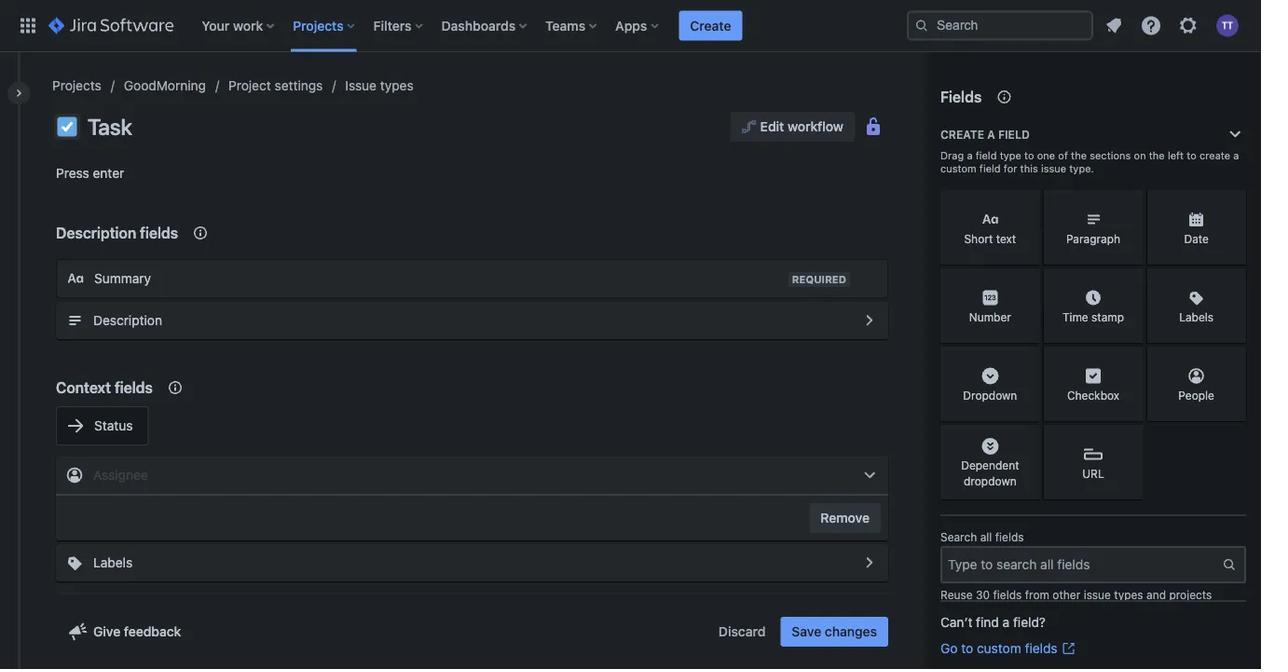 Task type: describe. For each thing, give the bounding box(es) containing it.
projects for projects link
[[52, 78, 101, 93]]

primary element
[[11, 0, 907, 52]]

more information image for paragraph
[[1119, 192, 1141, 214]]

project settings
[[228, 78, 323, 93]]

give feedback button
[[56, 617, 192, 647]]

on
[[1134, 150, 1146, 162]]

remove
[[821, 510, 870, 526]]

go to custom fields link
[[941, 640, 1076, 658]]

this link will be opened in a new tab image
[[1062, 641, 1076, 656]]

other
[[1053, 588, 1081, 601]]

help image
[[1140, 14, 1163, 37]]

1 horizontal spatial to
[[1025, 150, 1035, 162]]

create button
[[679, 11, 743, 41]]

drag a field type to one of the sections on the left to create a custom field for this issue type.
[[941, 150, 1239, 175]]

a right find
[[1003, 615, 1010, 630]]

more information image for dependent dropdown
[[1016, 427, 1038, 449]]

0 horizontal spatial types
[[380, 78, 414, 93]]

labels button
[[56, 544, 889, 582]]

project
[[228, 78, 271, 93]]

enter
[[93, 165, 124, 181]]

your
[[202, 18, 230, 33]]

fields left more information about the context fields image
[[140, 224, 178, 242]]

save
[[792, 624, 822, 640]]

this
[[1021, 163, 1038, 175]]

projects link
[[52, 75, 101, 97]]

more information image for time stamp
[[1119, 270, 1141, 293]]

your work
[[202, 18, 263, 33]]

status
[[94, 418, 133, 434]]

checkbox
[[1067, 389, 1120, 402]]

project settings link
[[228, 75, 323, 97]]

go
[[941, 641, 958, 656]]

30
[[976, 588, 990, 601]]

can't find a field?
[[941, 615, 1046, 630]]

filters button
[[368, 11, 430, 41]]

dropdown
[[963, 389, 1018, 402]]

field?
[[1013, 615, 1046, 630]]

banner containing your work
[[0, 0, 1261, 52]]

required
[[792, 274, 847, 286]]

teams
[[546, 18, 586, 33]]

reuse
[[941, 588, 973, 601]]

of
[[1058, 150, 1068, 162]]

drag
[[941, 150, 964, 162]]

remove button
[[810, 503, 881, 533]]

apps
[[616, 18, 647, 33]]

issue type icon image
[[56, 116, 78, 138]]

projects button
[[287, 11, 362, 41]]

settings image
[[1178, 14, 1200, 37]]

changes
[[825, 624, 877, 640]]

context fields
[[56, 379, 153, 397]]

press
[[56, 165, 89, 181]]

your work button
[[196, 11, 282, 41]]

a right create
[[1234, 150, 1239, 162]]

filters
[[374, 18, 412, 33]]

save changes button
[[781, 617, 889, 647]]

more information about the context fields image
[[189, 222, 212, 244]]

dependent dropdown
[[961, 459, 1020, 488]]

workflow
[[788, 119, 844, 134]]

1 vertical spatial types
[[1114, 588, 1144, 601]]

assignee
[[93, 468, 148, 483]]

task
[[88, 114, 132, 140]]

more information image for number
[[1016, 270, 1038, 293]]

url
[[1083, 467, 1105, 480]]

one
[[1037, 150, 1056, 162]]

work
[[233, 18, 263, 33]]

time
[[1063, 310, 1089, 323]]

create for create a field
[[941, 128, 985, 141]]

teams button
[[540, 11, 604, 41]]

notifications image
[[1103, 14, 1125, 37]]

a right drag
[[967, 150, 973, 162]]

dashboards button
[[436, 11, 534, 41]]

projects for projects dropdown button at the left
[[293, 18, 344, 33]]

dropdown
[[964, 475, 1017, 488]]

edit workflow
[[760, 119, 844, 134]]

more information image for short text
[[1016, 192, 1038, 214]]

a down more information about the fields image
[[988, 128, 996, 141]]

fields right all
[[995, 531, 1024, 544]]

all
[[981, 531, 992, 544]]

press enter
[[56, 165, 124, 181]]

save changes
[[792, 624, 877, 640]]

text
[[996, 232, 1016, 245]]

open field configuration image
[[859, 552, 881, 574]]

custom inside drag a field type to one of the sections on the left to create a custom field for this issue type.
[[941, 163, 977, 175]]

your profile and settings image
[[1217, 14, 1239, 37]]

description button
[[56, 302, 889, 339]]

2 horizontal spatial to
[[1187, 150, 1197, 162]]

more information image for checkbox
[[1119, 349, 1141, 371]]

date
[[1184, 232, 1209, 245]]

type
[[1000, 150, 1022, 162]]

issue
[[345, 78, 377, 93]]

short
[[964, 232, 993, 245]]

fields inside 'link'
[[1025, 641, 1058, 656]]



Task type: locate. For each thing, give the bounding box(es) containing it.
goodmorning link
[[124, 75, 206, 97]]

more information about the fields image
[[993, 86, 1016, 108]]

description for description
[[93, 313, 162, 328]]

2 vertical spatial field
[[980, 163, 1001, 175]]

fields right '30'
[[993, 588, 1022, 601]]

custom down "can't find a field?"
[[977, 641, 1022, 656]]

more information image up stamp
[[1119, 270, 1141, 293]]

0 horizontal spatial more information image
[[1016, 349, 1038, 371]]

description up summary
[[56, 224, 136, 242]]

jira software image
[[48, 14, 174, 37], [48, 14, 174, 37]]

more information image down this
[[1016, 192, 1038, 214]]

issue inside drag a field type to one of the sections on the left to create a custom field for this issue type.
[[1041, 163, 1067, 175]]

more information image down text
[[1016, 270, 1038, 293]]

1 vertical spatial create
[[941, 128, 985, 141]]

0 vertical spatial types
[[380, 78, 414, 93]]

issue types link
[[345, 75, 414, 97]]

give
[[93, 624, 121, 640]]

0 vertical spatial issue
[[1041, 163, 1067, 175]]

sections
[[1090, 150, 1131, 162]]

0 horizontal spatial create
[[690, 18, 731, 33]]

projects
[[293, 18, 344, 33], [52, 78, 101, 93]]

1 horizontal spatial types
[[1114, 588, 1144, 601]]

from
[[1025, 588, 1050, 601]]

1 horizontal spatial more information image
[[1119, 192, 1141, 214]]

more information about the context fields image
[[164, 377, 186, 399]]

more information image down stamp
[[1119, 349, 1141, 371]]

more information image
[[1016, 192, 1038, 214], [1016, 270, 1038, 293], [1119, 270, 1141, 293], [1119, 349, 1141, 371], [1016, 427, 1038, 449]]

1 vertical spatial projects
[[52, 78, 101, 93]]

0 horizontal spatial labels
[[93, 555, 133, 571]]

field for drag
[[976, 150, 997, 162]]

fields left more information about the context fields icon in the bottom left of the page
[[115, 379, 153, 397]]

open field configuration image
[[859, 310, 881, 332]]

description fields
[[56, 224, 178, 242]]

create for create
[[690, 18, 731, 33]]

more information image
[[1119, 192, 1141, 214], [1016, 349, 1038, 371]]

more information image up dropdown
[[1016, 349, 1038, 371]]

projects
[[1170, 588, 1212, 601]]

0 vertical spatial projects
[[293, 18, 344, 33]]

number
[[969, 310, 1011, 323]]

the right on
[[1149, 150, 1165, 162]]

description inside button
[[93, 313, 162, 328]]

dashboards
[[442, 18, 516, 33]]

create right apps popup button
[[690, 18, 731, 33]]

find
[[976, 615, 999, 630]]

0 vertical spatial more information image
[[1119, 192, 1141, 214]]

stamp
[[1092, 310, 1124, 323]]

more information image down on
[[1119, 192, 1141, 214]]

custom inside 'link'
[[977, 641, 1022, 656]]

1 vertical spatial issue
[[1084, 588, 1111, 601]]

dependent
[[961, 459, 1020, 472]]

short text
[[964, 232, 1016, 245]]

1 horizontal spatial create
[[941, 128, 985, 141]]

1 vertical spatial description
[[93, 313, 162, 328]]

a
[[988, 128, 996, 141], [967, 150, 973, 162], [1234, 150, 1239, 162], [1003, 615, 1010, 630]]

0 vertical spatial custom
[[941, 163, 977, 175]]

types right 'issue'
[[380, 78, 414, 93]]

issue types
[[345, 78, 414, 93]]

0 vertical spatial description
[[56, 224, 136, 242]]

search
[[941, 531, 977, 544]]

field
[[998, 128, 1030, 141], [976, 150, 997, 162], [980, 163, 1001, 175]]

1 vertical spatial labels
[[93, 555, 133, 571]]

context
[[56, 379, 111, 397]]

0 horizontal spatial issue
[[1041, 163, 1067, 175]]

sidebar navigation image
[[0, 75, 41, 112]]

field for create
[[998, 128, 1030, 141]]

can't
[[941, 615, 973, 630]]

fields left this link will be opened in a new tab image
[[1025, 641, 1058, 656]]

0 vertical spatial labels
[[1180, 310, 1214, 323]]

1 horizontal spatial issue
[[1084, 588, 1111, 601]]

search all fields
[[941, 531, 1024, 544]]

0 horizontal spatial projects
[[52, 78, 101, 93]]

to right go
[[961, 641, 974, 656]]

search image
[[915, 18, 930, 33]]

1 vertical spatial field
[[976, 150, 997, 162]]

0 vertical spatial field
[[998, 128, 1030, 141]]

types
[[380, 78, 414, 93], [1114, 588, 1144, 601]]

paragraph
[[1067, 232, 1121, 245]]

goodmorning
[[124, 78, 206, 93]]

projects inside projects dropdown button
[[293, 18, 344, 33]]

close field configuration image
[[859, 464, 881, 487]]

issue
[[1041, 163, 1067, 175], [1084, 588, 1111, 601]]

projects up issue type icon on the left top of the page
[[52, 78, 101, 93]]

0 horizontal spatial the
[[1071, 150, 1087, 162]]

create up drag
[[941, 128, 985, 141]]

more information image for dropdown
[[1016, 349, 1038, 371]]

type.
[[1070, 163, 1094, 175]]

go to custom fields
[[941, 641, 1058, 656]]

create
[[1200, 150, 1231, 162]]

discard button
[[708, 617, 777, 647]]

1 vertical spatial more information image
[[1016, 349, 1038, 371]]

give feedback
[[93, 624, 181, 640]]

1 the from the left
[[1071, 150, 1087, 162]]

settings
[[275, 78, 323, 93]]

description for description fields
[[56, 224, 136, 242]]

to up this
[[1025, 150, 1035, 162]]

to right left
[[1187, 150, 1197, 162]]

edit
[[760, 119, 784, 134]]

for
[[1004, 163, 1018, 175]]

to
[[1025, 150, 1035, 162], [1187, 150, 1197, 162], [961, 641, 974, 656]]

Search field
[[907, 11, 1094, 41]]

create inside create button
[[690, 18, 731, 33]]

types left and
[[1114, 588, 1144, 601]]

to inside 'link'
[[961, 641, 974, 656]]

appswitcher icon image
[[17, 14, 39, 37]]

discard
[[719, 624, 766, 640]]

field left for at top
[[980, 163, 1001, 175]]

feedback
[[124, 624, 181, 640]]

fields
[[941, 88, 982, 106]]

fields
[[140, 224, 178, 242], [115, 379, 153, 397], [995, 531, 1024, 544], [993, 588, 1022, 601], [1025, 641, 1058, 656]]

the
[[1071, 150, 1087, 162], [1149, 150, 1165, 162]]

more information image up dependent
[[1016, 427, 1038, 449]]

issue right "other"
[[1084, 588, 1111, 601]]

1 horizontal spatial the
[[1149, 150, 1165, 162]]

1 horizontal spatial labels
[[1180, 310, 1214, 323]]

labels up give
[[93, 555, 133, 571]]

the up type.
[[1071, 150, 1087, 162]]

time stamp
[[1063, 310, 1124, 323]]

labels inside 'button'
[[93, 555, 133, 571]]

1 vertical spatial custom
[[977, 641, 1022, 656]]

left
[[1168, 150, 1184, 162]]

create a field
[[941, 128, 1030, 141]]

edit workflow button
[[731, 112, 855, 142]]

Type to search all fields text field
[[943, 548, 1222, 582]]

1 horizontal spatial projects
[[293, 18, 344, 33]]

description
[[56, 224, 136, 242], [93, 313, 162, 328]]

0 horizontal spatial to
[[961, 641, 974, 656]]

custom down drag
[[941, 163, 977, 175]]

create
[[690, 18, 731, 33], [941, 128, 985, 141]]

0 vertical spatial create
[[690, 18, 731, 33]]

description down summary
[[93, 313, 162, 328]]

summary
[[94, 271, 151, 286]]

and
[[1147, 588, 1166, 601]]

custom
[[941, 163, 977, 175], [977, 641, 1022, 656]]

field up type
[[998, 128, 1030, 141]]

reuse 30 fields from other issue types and projects
[[941, 588, 1212, 601]]

apps button
[[610, 11, 666, 41]]

projects up settings
[[293, 18, 344, 33]]

2 the from the left
[[1149, 150, 1165, 162]]

field down create a field
[[976, 150, 997, 162]]

banner
[[0, 0, 1261, 52]]

people
[[1179, 389, 1215, 402]]

issue down one
[[1041, 163, 1067, 175]]

labels down date
[[1180, 310, 1214, 323]]



Task type: vqa. For each thing, say whether or not it's contained in the screenshot.
Fields
yes



